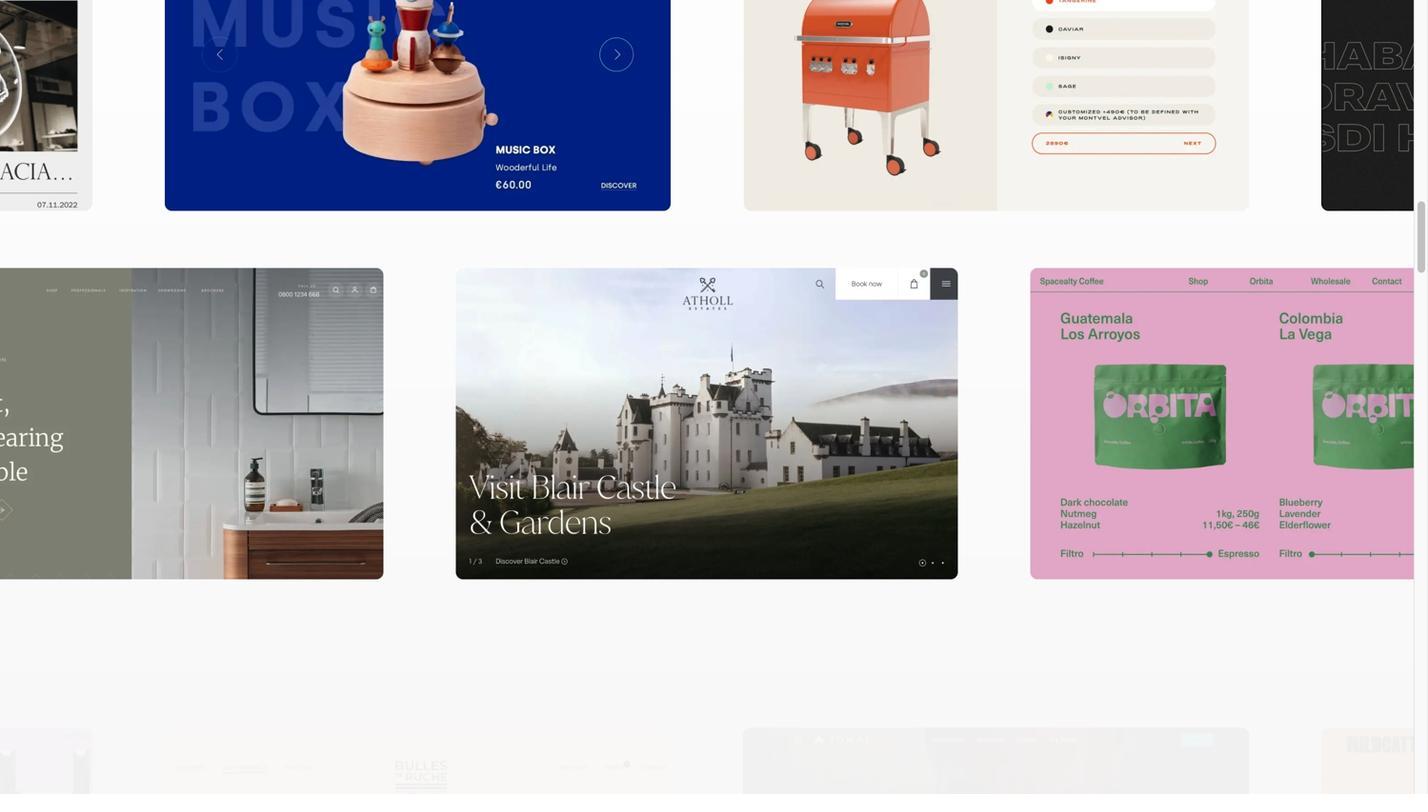 Task type: vqa. For each thing, say whether or not it's contained in the screenshot.
the store/
no



Task type: locate. For each thing, give the bounding box(es) containing it.
screenshot of create website image
[[1322, 0, 1428, 211]]

screenshot of bulles de ruche website image
[[165, 715, 671, 795]]

screenshot of terzetto website image
[[0, 268, 384, 580]]

screenshot of cup of couple website image
[[0, 0, 92, 211]]

screenshot of montvel website image
[[743, 0, 1249, 211]]

screenshot of lunch website image
[[0, 715, 92, 795]]



Task type: describe. For each thing, give the bounding box(es) containing it.
screenshot of atholl estates website image
[[456, 268, 958, 580]]

screenshot of tonal website image
[[743, 715, 1249, 795]]

screenshot of orbita website image
[[1030, 268, 1428, 580]]

screenshot of wildcatter website image
[[1322, 715, 1428, 795]]



